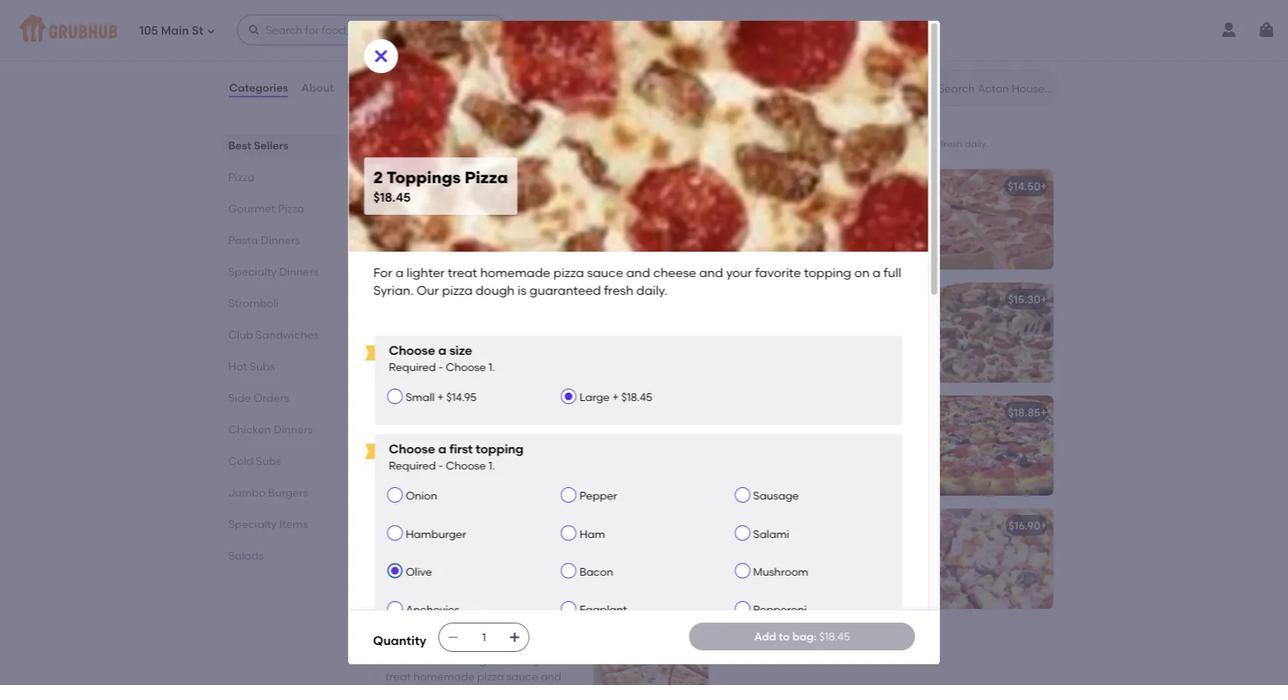 Task type: locate. For each thing, give the bounding box(es) containing it.
1 vertical spatial 1.
[[488, 459, 495, 472]]

hot subs tab
[[228, 358, 336, 374]]

$16.90
[[1009, 519, 1041, 532]]

1 horizontal spatial 2
[[386, 293, 392, 306]]

105
[[139, 24, 158, 38]]

0 vertical spatial 2
[[373, 168, 383, 187]]

1 specialty from the top
[[228, 265, 277, 278]]

0 vertical spatial cheese
[[388, 31, 428, 44]]

1 vertical spatial $14.95
[[446, 391, 477, 404]]

dinners up specialty dinners tab in the top left of the page
[[261, 233, 300, 246]]

guaranteed inside pizza for a lighter treat homemade pizza sauce and cheese and your favorite topping on a full syrian. our pizza dough is guaranteed fresh daily.
[[885, 138, 939, 149]]

0 horizontal spatial 12"
[[449, 654, 464, 667]]

1 horizontal spatial large
[[579, 391, 610, 404]]

to
[[779, 630, 790, 643]]

1. inside the choose a size required - choose 1.
[[488, 361, 495, 374]]

guaranteed
[[885, 138, 939, 149], [777, 248, 840, 261], [432, 251, 495, 265], [529, 283, 601, 298], [432, 362, 495, 375], [777, 362, 840, 375], [432, 475, 495, 488], [777, 475, 840, 488], [777, 588, 840, 601], [386, 604, 448, 617]]

1 vertical spatial required
[[389, 459, 436, 472]]

$14.50 +
[[1008, 180, 1048, 193]]

2 horizontal spatial $18.45
[[820, 630, 851, 643]]

2 vertical spatial dinners
[[274, 423, 313, 436]]

best left sellers
[[228, 139, 251, 152]]

items
[[279, 518, 308, 531]]

1 horizontal spatial $14.50
[[1008, 180, 1041, 193]]

1 vertical spatial toppings
[[394, 293, 442, 306]]

small + $14.95
[[406, 391, 477, 404]]

side orders tab
[[228, 390, 336, 406]]

2 required from the top
[[389, 459, 436, 472]]

12" right free.
[[449, 654, 464, 667]]

lighter
[[398, 138, 426, 149], [759, 201, 793, 215], [414, 205, 448, 218], [406, 265, 445, 280], [414, 315, 448, 328], [759, 315, 793, 328], [414, 428, 448, 441], [759, 428, 793, 441], [477, 541, 511, 554], [759, 541, 793, 554], [527, 654, 561, 667]]

chicken dinners tab
[[228, 421, 336, 438]]

topping
[[694, 138, 730, 149], [731, 233, 772, 246], [386, 236, 427, 249], [804, 265, 851, 280], [386, 346, 427, 359], [731, 346, 772, 359], [476, 442, 524, 457], [386, 459, 427, 472], [731, 459, 772, 472], [477, 572, 518, 586], [731, 572, 772, 586]]

- down 4 toppings pizza
[[438, 459, 443, 472]]

$14.95
[[664, 293, 696, 306], [446, 391, 477, 404]]

Search Acton House Of Pizza search field
[[937, 81, 1055, 96]]

1 horizontal spatial svg image
[[1258, 21, 1276, 39]]

1 horizontal spatial best
[[395, 164, 415, 175]]

salami
[[753, 528, 789, 541]]

small
[[406, 391, 435, 404]]

1 vertical spatial 2
[[386, 293, 392, 306]]

treat inside vegetarian. for a lighter treat homemade pizza sauce and cheese and your favorite topping on a full syrian. our pizza dough is guaranteed fresh daily.
[[513, 541, 539, 554]]

svg image
[[248, 24, 260, 36], [206, 27, 216, 36], [447, 632, 460, 644], [509, 632, 521, 644]]

1 horizontal spatial 12"
[[481, 633, 497, 646]]

fresh
[[941, 138, 963, 149], [842, 248, 868, 261], [497, 251, 523, 265], [604, 283, 633, 298], [497, 362, 523, 375], [842, 362, 868, 375], [497, 475, 523, 488], [842, 475, 868, 488], [842, 588, 868, 601], [450, 604, 476, 617]]

subs right cold
[[256, 454, 281, 468]]

a inside gluten free. 12" large. for a lighter treat homemade pizza sauce an
[[518, 654, 525, 667]]

best sellers
[[228, 139, 289, 152]]

cheese for cheese pizza $13.00 +
[[388, 31, 428, 44]]

gourmet pizza tab
[[228, 200, 336, 216]]

daily.
[[965, 138, 988, 149], [871, 248, 898, 261], [525, 251, 552, 265], [636, 283, 667, 298], [525, 362, 552, 375], [871, 362, 898, 375], [525, 475, 552, 488], [871, 475, 898, 488], [871, 588, 898, 601], [479, 604, 506, 617]]

2 - from the top
[[438, 459, 443, 472]]

gourmet pizza
[[228, 202, 304, 215]]

1 vertical spatial $13.00
[[663, 180, 696, 193]]

favorite inside pizza for a lighter treat homemade pizza sauce and cheese and your favorite topping on a full syrian. our pizza dough is guaranteed fresh daily.
[[658, 138, 692, 149]]

1 vertical spatial -
[[438, 459, 443, 472]]

search icon image
[[914, 79, 932, 97]]

2 inside 2 toppings pizza $18.45
[[373, 168, 383, 187]]

choose up small
[[389, 343, 435, 358]]

2 specialty from the top
[[228, 518, 277, 531]]

sauce inside pizza for a lighter treat homemade pizza sauce and cheese and your favorite topping on a full syrian. our pizza dough is guaranteed fresh daily.
[[532, 138, 560, 149]]

1 horizontal spatial $14.95
[[664, 293, 696, 306]]

specialty down jumbo
[[228, 518, 277, 531]]

cheese inside pizza for a lighter treat homemade pizza sauce and cheese and your favorite topping on a full syrian. our pizza dough is guaranteed fresh daily.
[[582, 138, 614, 149]]

choose down size at the bottom left of the page
[[446, 361, 486, 374]]

subs inside hot subs tab
[[250, 360, 275, 373]]

required up onion
[[389, 459, 436, 472]]

about button
[[301, 60, 335, 116]]

0 vertical spatial $18.45
[[373, 189, 411, 204]]

is
[[877, 138, 883, 149], [767, 248, 775, 261], [422, 251, 430, 265], [517, 283, 526, 298], [422, 362, 430, 375], [767, 362, 775, 375], [422, 475, 430, 488], [767, 475, 775, 488], [511, 588, 519, 601], [767, 588, 775, 601]]

3 toppings pizza image
[[939, 283, 1054, 383]]

pepper
[[579, 490, 617, 503]]

gluten-
[[386, 633, 426, 646]]

our inside vegetarian. for a lighter treat homemade pizza sauce and cheese and your favorite topping on a full syrian. our pizza dough is guaranteed fresh daily.
[[423, 588, 443, 601]]

12"
[[481, 633, 497, 646], [449, 654, 464, 667]]

0 horizontal spatial $18.45
[[373, 189, 411, 204]]

-
[[438, 361, 443, 374], [438, 459, 443, 472]]

hawaiian pizza image
[[939, 509, 1054, 609]]

cheese pizza $13.00 +
[[388, 31, 458, 62]]

2 vertical spatial toppings
[[395, 406, 443, 419]]

$13.00 +
[[663, 180, 702, 193]]

dough inside pizza for a lighter treat homemade pizza sauce and cheese and your favorite topping on a full syrian. our pizza dough is guaranteed fresh daily.
[[845, 138, 874, 149]]

add
[[754, 630, 777, 643]]

is inside vegetarian. for a lighter treat homemade pizza sauce and cheese and your favorite topping on a full syrian. our pizza dough is guaranteed fresh daily.
[[511, 588, 519, 601]]

1 vertical spatial dinners
[[279, 265, 319, 278]]

$13.00
[[388, 49, 421, 62], [663, 180, 696, 193]]

$14.50
[[733, 49, 766, 62], [1008, 180, 1041, 193]]

0 horizontal spatial $13.00
[[388, 49, 421, 62]]

2 1. from the top
[[488, 459, 495, 472]]

for
[[373, 138, 387, 149], [731, 201, 747, 215], [386, 205, 402, 218], [373, 265, 392, 280], [386, 315, 402, 328], [731, 315, 747, 328], [386, 428, 402, 441], [731, 428, 747, 441], [449, 541, 465, 554], [731, 541, 747, 554], [499, 654, 515, 667]]

categories
[[229, 81, 288, 94]]

cheese down best seller
[[386, 183, 425, 196]]

4
[[386, 406, 392, 419]]

- inside the choose a first topping required - choose 1.
[[438, 459, 443, 472]]

1 vertical spatial svg image
[[372, 47, 390, 65]]

jumbo burgers
[[228, 486, 308, 499]]

a inside the choose a size required - choose 1.
[[438, 343, 446, 358]]

choose a size required - choose 1.
[[389, 343, 495, 374]]

and
[[562, 138, 580, 149], [616, 138, 634, 149], [765, 217, 786, 230], [828, 217, 849, 230], [420, 220, 441, 233], [483, 220, 504, 233], [626, 265, 650, 280], [699, 265, 723, 280], [420, 330, 441, 343], [483, 330, 504, 343], [765, 330, 786, 343], [828, 330, 849, 343], [420, 444, 441, 457], [483, 444, 504, 457], [765, 444, 786, 457], [828, 444, 849, 457], [513, 557, 533, 570], [765, 557, 786, 570], [828, 557, 849, 570], [386, 572, 406, 586]]

cheese for cheese pizza
[[386, 183, 425, 196]]

2 toppings pizza
[[386, 293, 473, 306]]

cheese pizza
[[386, 183, 456, 196]]

1 vertical spatial cheese
[[386, 183, 425, 196]]

2 for 2 toppings pizza
[[386, 293, 392, 306]]

free
[[425, 633, 449, 646]]

club
[[228, 328, 253, 341]]

eggplant
[[579, 603, 627, 617]]

$18.45 down best seller
[[373, 189, 411, 204]]

2 toppings pizza $18.45
[[373, 168, 508, 204]]

required inside the choose a size required - choose 1.
[[389, 361, 436, 374]]

12" inside gluten free. 12" large. for a lighter treat homemade pizza sauce an
[[449, 654, 464, 667]]

homemade
[[453, 138, 505, 149], [824, 201, 885, 215], [478, 205, 540, 218], [480, 265, 550, 280], [478, 315, 540, 328], [824, 315, 885, 328], [478, 428, 540, 441], [824, 428, 885, 441], [824, 541, 885, 554], [386, 557, 447, 570], [414, 670, 475, 683]]

size
[[449, 343, 472, 358]]

for a lighter treat homemade pizza sauce and cheese and your favorite topping on a full syrian. our pizza dough is guaranteed fresh daily.
[[731, 201, 917, 261], [386, 205, 572, 265], [373, 265, 904, 298], [386, 315, 572, 375], [731, 315, 917, 375], [386, 428, 572, 488], [731, 428, 917, 488], [731, 541, 917, 601]]

1 horizontal spatial $13.00
[[663, 180, 696, 193]]

gluten free. 12" large. for a lighter treat homemade pizza sauce an
[[386, 654, 574, 686]]

svg image inside main navigation navigation
[[1258, 21, 1276, 39]]

Input item quantity number field
[[467, 624, 501, 652]]

+ for small + $14.95
[[437, 391, 444, 404]]

on
[[732, 138, 743, 149], [774, 233, 788, 246], [429, 236, 443, 249], [854, 265, 870, 280], [429, 346, 443, 359], [774, 346, 788, 359], [429, 459, 443, 472], [774, 459, 788, 472], [520, 572, 534, 586], [774, 572, 788, 586]]

cheese
[[582, 138, 614, 149], [788, 217, 826, 230], [443, 220, 481, 233], [653, 265, 696, 280], [443, 330, 481, 343], [788, 330, 826, 343], [443, 444, 481, 457], [788, 444, 826, 457], [536, 557, 574, 570], [788, 557, 826, 570]]

+
[[421, 49, 427, 62], [696, 180, 702, 193], [1041, 180, 1048, 193], [1041, 293, 1048, 306], [437, 391, 444, 404], [612, 391, 619, 404], [1041, 406, 1048, 419], [1041, 519, 1048, 532]]

0 vertical spatial $14.50
[[733, 49, 766, 62]]

full
[[754, 138, 767, 149], [800, 233, 815, 246], [455, 236, 470, 249], [884, 265, 901, 280], [455, 346, 470, 359], [800, 346, 815, 359], [455, 459, 470, 472], [800, 459, 815, 472], [546, 572, 561, 586], [800, 572, 815, 586]]

free.
[[423, 654, 446, 667]]

bacon
[[579, 566, 613, 579]]

st
[[192, 24, 203, 38]]

large.
[[466, 654, 496, 667]]

toppings inside 2 toppings pizza $18.45
[[386, 168, 460, 187]]

treat inside pizza for a lighter treat homemade pizza sauce and cheese and your favorite topping on a full syrian. our pizza dough is guaranteed fresh daily.
[[429, 138, 451, 149]]

1 horizontal spatial $18.45
[[621, 391, 652, 404]]

sauce inside gluten free. 12" large. for a lighter treat homemade pizza sauce an
[[507, 670, 538, 683]]

sauce
[[532, 138, 560, 149], [731, 217, 762, 230], [386, 220, 417, 233], [587, 265, 623, 280], [386, 330, 417, 343], [731, 330, 762, 343], [386, 444, 417, 457], [731, 444, 762, 457], [478, 557, 510, 570], [731, 557, 762, 570], [507, 670, 538, 683]]

chef salad $14.50
[[733, 31, 792, 62]]

treat
[[429, 138, 451, 149], [795, 201, 821, 215], [450, 205, 476, 218], [448, 265, 477, 280], [450, 315, 476, 328], [795, 315, 821, 328], [450, 428, 476, 441], [795, 428, 821, 441], [513, 541, 539, 554], [795, 541, 821, 554], [386, 670, 411, 683]]

0 vertical spatial required
[[389, 361, 436, 374]]

cheese pizza image
[[594, 169, 709, 269]]

$13.00 up reviews
[[388, 49, 421, 62]]

dinners down pasta dinners tab
[[279, 265, 319, 278]]

toppings
[[386, 168, 460, 187], [394, 293, 442, 306], [395, 406, 443, 419]]

0 vertical spatial $13.00
[[388, 49, 421, 62]]

12" up large.
[[481, 633, 497, 646]]

cheese up reviews
[[388, 31, 428, 44]]

+ for $15.30 +
[[1041, 293, 1048, 306]]

$18.45 right the bag:
[[820, 630, 851, 643]]

daily. inside pizza for a lighter treat homemade pizza sauce and cheese and your favorite topping on a full syrian. our pizza dough is guaranteed fresh daily.
[[965, 138, 988, 149]]

2 vertical spatial $18.45
[[820, 630, 851, 643]]

2 for 2 toppings pizza $18.45
[[373, 168, 383, 187]]

0 horizontal spatial large
[[500, 633, 530, 646]]

large + $18.45
[[579, 391, 652, 404]]

+ for $16.90 +
[[1041, 519, 1048, 532]]

0 vertical spatial specialty
[[228, 265, 277, 278]]

1 vertical spatial best
[[395, 164, 415, 175]]

0 vertical spatial 1.
[[488, 361, 495, 374]]

choose
[[389, 343, 435, 358], [446, 361, 486, 374], [389, 442, 435, 457], [446, 459, 486, 472]]

best inside best sellers 'tab'
[[228, 139, 251, 152]]

seller
[[417, 164, 442, 175]]

specialty inside specialty dinners tab
[[228, 265, 277, 278]]

cold subs tab
[[228, 453, 336, 469]]

$18.45 inside 2 toppings pizza $18.45
[[373, 189, 411, 204]]

1 1. from the top
[[488, 361, 495, 374]]

0 horizontal spatial best
[[228, 139, 251, 152]]

our
[[801, 138, 818, 149], [855, 233, 875, 246], [510, 236, 530, 249], [416, 283, 439, 298], [510, 346, 530, 359], [855, 346, 875, 359], [510, 459, 530, 472], [855, 459, 875, 472], [855, 572, 875, 586], [423, 588, 443, 601]]

0 vertical spatial svg image
[[1258, 21, 1276, 39]]

0 vertical spatial -
[[438, 361, 443, 374]]

$18.45
[[373, 189, 411, 204], [621, 391, 652, 404], [820, 630, 851, 643]]

1 - from the top
[[438, 361, 443, 374]]

dinners for specialty dinners
[[279, 265, 319, 278]]

0 vertical spatial dinners
[[261, 233, 300, 246]]

pizza for a lighter treat homemade pizza sauce and cheese and your favorite topping on a full syrian. our pizza dough is guaranteed fresh daily.
[[373, 117, 988, 149]]

mushroom
[[753, 566, 808, 579]]

1 vertical spatial 12"
[[449, 654, 464, 667]]

$13.00 left "1" at the top
[[663, 180, 696, 193]]

a
[[390, 138, 396, 149], [745, 138, 752, 149], [750, 201, 757, 215], [405, 205, 412, 218], [790, 233, 797, 246], [445, 236, 452, 249], [395, 265, 403, 280], [873, 265, 881, 280], [405, 315, 412, 328], [750, 315, 757, 328], [438, 343, 446, 358], [445, 346, 452, 359], [790, 346, 797, 359], [405, 428, 412, 441], [750, 428, 757, 441], [438, 442, 446, 457], [445, 459, 452, 472], [790, 459, 797, 472], [468, 541, 475, 554], [750, 541, 757, 554], [536, 572, 543, 586], [790, 572, 797, 586], [518, 654, 525, 667]]

specialty inside specialty items tab
[[228, 518, 277, 531]]

cheese inside cheese pizza $13.00 +
[[388, 31, 428, 44]]

dinners up cold subs tab
[[274, 423, 313, 436]]

0 vertical spatial 12"
[[481, 633, 497, 646]]

0 horizontal spatial $14.95
[[446, 391, 477, 404]]

svg image
[[1258, 21, 1276, 39], [372, 47, 390, 65]]

1 vertical spatial subs
[[256, 454, 281, 468]]

onion
[[406, 490, 437, 503]]

specialty up stromboli
[[228, 265, 277, 278]]

$18.45 down 2 toppings pizza image
[[621, 391, 652, 404]]

your inside vegetarian. for a lighter treat homemade pizza sauce and cheese and your favorite topping on a full syrian. our pizza dough is guaranteed fresh daily.
[[409, 572, 432, 586]]

gluten
[[386, 654, 421, 667]]

0 horizontal spatial svg image
[[372, 47, 390, 65]]

your
[[636, 138, 656, 149], [852, 217, 874, 230], [507, 220, 529, 233], [726, 265, 752, 280], [507, 330, 529, 343], [852, 330, 874, 343], [507, 444, 529, 457], [852, 444, 874, 457], [852, 557, 874, 570], [409, 572, 432, 586]]

0 horizontal spatial $14.50
[[733, 49, 766, 62]]

0 horizontal spatial 2
[[373, 168, 383, 187]]

treat inside gluten free. 12" large. for a lighter treat homemade pizza sauce an
[[386, 670, 411, 683]]

best left seller
[[395, 164, 415, 175]]

0 vertical spatial subs
[[250, 360, 275, 373]]

full inside pizza for a lighter treat homemade pizza sauce and cheese and your favorite topping on a full syrian. our pizza dough is guaranteed fresh daily.
[[754, 138, 767, 149]]

cheese
[[388, 31, 428, 44], [386, 183, 425, 196]]

1 vertical spatial specialty
[[228, 518, 277, 531]]

subs inside cold subs tab
[[256, 454, 281, 468]]

0 vertical spatial best
[[228, 139, 251, 152]]

pizza
[[430, 31, 458, 44], [373, 117, 417, 136], [464, 168, 508, 187], [228, 170, 255, 183], [783, 180, 810, 193], [428, 183, 456, 196], [278, 202, 304, 215], [445, 293, 473, 306], [445, 406, 473, 419], [447, 519, 475, 532], [784, 519, 812, 532], [451, 633, 479, 646]]

required up small
[[389, 361, 436, 374]]

pizza inside 2 toppings pizza $18.45
[[464, 168, 508, 187]]

2 toppings pizza image
[[594, 283, 709, 383]]

vegetarian
[[386, 519, 444, 532]]

4 toppings pizza
[[386, 406, 473, 419]]

1 required from the top
[[389, 361, 436, 374]]

- up small + $14.95
[[438, 361, 443, 374]]

0 vertical spatial toppings
[[386, 168, 460, 187]]

side
[[228, 391, 251, 404]]

$18.45 for 2
[[373, 189, 411, 204]]

subs right hot
[[250, 360, 275, 373]]



Task type: vqa. For each thing, say whether or not it's contained in the screenshot.
sauce
yes



Task type: describe. For each thing, give the bounding box(es) containing it.
specialty dinners
[[228, 265, 319, 278]]

on inside vegetarian. for a lighter treat homemade pizza sauce and cheese and your favorite topping on a full syrian. our pizza dough is guaranteed fresh daily.
[[520, 572, 534, 586]]

a inside the choose a first topping required - choose 1.
[[438, 442, 446, 457]]

reviews button
[[346, 60, 391, 116]]

side orders
[[228, 391, 289, 404]]

hot subs
[[228, 360, 275, 373]]

jumbo burgers tab
[[228, 485, 336, 501]]

vegetarian pizza image
[[594, 509, 709, 609]]

0 vertical spatial $14.95
[[664, 293, 696, 306]]

best for best seller
[[395, 164, 415, 175]]

choose down first
[[446, 459, 486, 472]]

main
[[161, 24, 189, 38]]

your inside pizza for a lighter treat homemade pizza sauce and cheese and your favorite topping on a full syrian. our pizza dough is guaranteed fresh daily.
[[636, 138, 656, 149]]

dinners for chicken dinners
[[274, 423, 313, 436]]

categories button
[[228, 60, 289, 116]]

+ for $14.50 +
[[1041, 180, 1048, 193]]

full inside vegetarian. for a lighter treat homemade pizza sauce and cheese and your favorite topping on a full syrian. our pizza dough is guaranteed fresh daily.
[[546, 572, 561, 586]]

gluten-free pizza 12" large image
[[594, 622, 709, 686]]

pizza inside gluten free. 12" large. for a lighter treat homemade pizza sauce an
[[477, 670, 504, 683]]

required inside the choose a first topping required - choose 1.
[[389, 459, 436, 472]]

add to bag: $18.45
[[754, 630, 851, 643]]

pizza inside pizza for a lighter treat homemade pizza sauce and cheese and your favorite topping on a full syrian. our pizza dough is guaranteed fresh daily.
[[373, 117, 417, 136]]

cheese inside vegetarian. for a lighter treat homemade pizza sauce and cheese and your favorite topping on a full syrian. our pizza dough is guaranteed fresh daily.
[[536, 557, 574, 570]]

topping inside vegetarian. for a lighter treat homemade pizza sauce and cheese and your favorite topping on a full syrian. our pizza dough is guaranteed fresh daily.
[[477, 572, 518, 586]]

hawaiian
[[731, 519, 781, 532]]

1 topping pizza image
[[939, 169, 1054, 269]]

$14.50 inside the chef salad $14.50
[[733, 49, 766, 62]]

pizza inside cheese pizza $13.00 +
[[430, 31, 458, 44]]

syrian. inside vegetarian. for a lighter treat homemade pizza sauce and cheese and your favorite topping on a full syrian. our pizza dough is guaranteed fresh daily.
[[386, 588, 420, 601]]

+ for $18.85 +
[[1041, 406, 1048, 419]]

topping
[[737, 180, 780, 193]]

club sandwiches tab
[[228, 327, 336, 343]]

best sellers tab
[[228, 137, 336, 153]]

gluten-free pizza 12" large
[[386, 633, 530, 646]]

$18.85 +
[[1009, 406, 1048, 419]]

105 main st
[[139, 24, 203, 38]]

sellers
[[254, 139, 289, 152]]

lighter inside vegetarian. for a lighter treat homemade pizza sauce and cheese and your favorite topping on a full syrian. our pizza dough is guaranteed fresh daily.
[[477, 541, 511, 554]]

salad
[[761, 31, 792, 44]]

main navigation navigation
[[0, 0, 1289, 60]]

0 vertical spatial large
[[579, 391, 610, 404]]

dinners for pasta dinners
[[261, 233, 300, 246]]

reviews
[[347, 81, 390, 94]]

$13.00 inside cheese pizza $13.00 +
[[388, 49, 421, 62]]

cold
[[228, 454, 253, 468]]

fresh inside vegetarian. for a lighter treat homemade pizza sauce and cheese and your favorite topping on a full syrian. our pizza dough is guaranteed fresh daily.
[[450, 604, 476, 617]]

+ for large + $18.45
[[612, 391, 619, 404]]

homemade inside gluten free. 12" large. for a lighter treat homemade pizza sauce an
[[414, 670, 475, 683]]

burgers
[[268, 486, 308, 499]]

4 toppings pizza image
[[594, 396, 709, 496]]

guaranteed inside vegetarian. for a lighter treat homemade pizza sauce and cheese and your favorite topping on a full syrian. our pizza dough is guaranteed fresh daily.
[[386, 604, 448, 617]]

pasta dinners tab
[[228, 232, 336, 248]]

favorite inside vegetarian. for a lighter treat homemade pizza sauce and cheese and your favorite topping on a full syrian. our pizza dough is guaranteed fresh daily.
[[434, 572, 474, 586]]

hawaiian pizza
[[731, 519, 812, 532]]

vegetarian. for a lighter treat homemade pizza sauce and cheese and your favorite topping on a full syrian. our pizza dough is guaranteed fresh daily.
[[386, 541, 574, 617]]

for inside vegetarian. for a lighter treat homemade pizza sauce and cheese and your favorite topping on a full syrian. our pizza dough is guaranteed fresh daily.
[[449, 541, 465, 554]]

lighter inside gluten free. 12" large. for a lighter treat homemade pizza sauce an
[[527, 654, 561, 667]]

- inside the choose a size required - choose 1.
[[438, 361, 443, 374]]

$16.90 +
[[1009, 519, 1048, 532]]

about
[[301, 81, 334, 94]]

specialty items tab
[[228, 516, 336, 532]]

+ for $13.00 +
[[696, 180, 702, 193]]

1 vertical spatial $14.50
[[1008, 180, 1041, 193]]

$18.20
[[667, 633, 700, 646]]

stromboli tab
[[228, 295, 336, 311]]

topping inside pizza for a lighter treat homemade pizza sauce and cheese and your favorite topping on a full syrian. our pizza dough is guaranteed fresh daily.
[[694, 138, 730, 149]]

olive
[[406, 566, 432, 579]]

1 vertical spatial $18.45
[[621, 391, 652, 404]]

vegetarian pizza
[[386, 519, 475, 532]]

jumbo
[[228, 486, 266, 499]]

daily. inside vegetarian. for a lighter treat homemade pizza sauce and cheese and your favorite topping on a full syrian. our pizza dough is guaranteed fresh daily.
[[479, 604, 506, 617]]

specialty for specialty items
[[228, 518, 277, 531]]

lighter inside pizza for a lighter treat homemade pizza sauce and cheese and your favorite topping on a full syrian. our pizza dough is guaranteed fresh daily.
[[398, 138, 426, 149]]

sauce inside vegetarian. for a lighter treat homemade pizza sauce and cheese and your favorite topping on a full syrian. our pizza dough is guaranteed fresh daily.
[[478, 557, 510, 570]]

syrian. inside pizza for a lighter treat homemade pizza sauce and cheese and your favorite topping on a full syrian. our pizza dough is guaranteed fresh daily.
[[769, 138, 799, 149]]

sausage
[[753, 490, 799, 503]]

stromboli
[[228, 297, 279, 310]]

quantity
[[373, 633, 427, 648]]

pizza tab
[[228, 169, 336, 185]]

1 topping pizza
[[731, 180, 810, 193]]

choose down 4 toppings pizza
[[389, 442, 435, 457]]

ham
[[579, 528, 605, 541]]

on inside pizza for a lighter treat homemade pizza sauce and cheese and your favorite topping on a full syrian. our pizza dough is guaranteed fresh daily.
[[732, 138, 743, 149]]

club sandwiches
[[228, 328, 319, 341]]

$15.30 +
[[1009, 293, 1048, 306]]

pasta dinners
[[228, 233, 300, 246]]

1. inside the choose a first topping required - choose 1.
[[488, 459, 495, 472]]

for inside pizza for a lighter treat homemade pizza sauce and cheese and your favorite topping on a full syrian. our pizza dough is guaranteed fresh daily.
[[373, 138, 387, 149]]

topping inside the choose a first topping required - choose 1.
[[476, 442, 524, 457]]

best seller
[[395, 164, 442, 175]]

toppings for 2 toppings pizza $18.45
[[386, 168, 460, 187]]

orders
[[254, 391, 289, 404]]

specialty items
[[228, 518, 308, 531]]

$15.30
[[1009, 293, 1041, 306]]

salads
[[228, 549, 264, 562]]

+ inside cheese pizza $13.00 +
[[421, 49, 427, 62]]

toppings for 2 toppings pizza
[[394, 293, 442, 306]]

our inside pizza for a lighter treat homemade pizza sauce and cheese and your favorite topping on a full syrian. our pizza dough is guaranteed fresh daily.
[[801, 138, 818, 149]]

special pizza image
[[939, 396, 1054, 496]]

chef
[[733, 31, 758, 44]]

choose a first topping required - choose 1.
[[389, 442, 524, 472]]

hamburger
[[406, 528, 466, 541]]

first
[[449, 442, 473, 457]]

salads tab
[[228, 548, 336, 564]]

$18.85
[[1009, 406, 1041, 419]]

subs for hot subs
[[250, 360, 275, 373]]

homemade inside pizza for a lighter treat homemade pizza sauce and cheese and your favorite topping on a full syrian. our pizza dough is guaranteed fresh daily.
[[453, 138, 505, 149]]

1
[[731, 180, 735, 193]]

vegetarian.
[[386, 541, 446, 554]]

bag:
[[793, 630, 817, 643]]

pepperoni
[[753, 603, 807, 617]]

for inside gluten free. 12" large. for a lighter treat homemade pizza sauce an
[[499, 654, 515, 667]]

pasta
[[228, 233, 258, 246]]

is inside pizza for a lighter treat homemade pizza sauce and cheese and your favorite topping on a full syrian. our pizza dough is guaranteed fresh daily.
[[877, 138, 883, 149]]

best for best sellers
[[228, 139, 251, 152]]

anchovies
[[406, 603, 459, 617]]

subs for cold subs
[[256, 454, 281, 468]]

dough inside vegetarian. for a lighter treat homemade pizza sauce and cheese and your favorite topping on a full syrian. our pizza dough is guaranteed fresh daily.
[[474, 588, 508, 601]]

specialty for specialty dinners
[[228, 265, 277, 278]]

specialty dinners tab
[[228, 263, 336, 280]]

gourmet
[[228, 202, 275, 215]]

1 vertical spatial large
[[500, 633, 530, 646]]

hot
[[228, 360, 247, 373]]

homemade inside vegetarian. for a lighter treat homemade pizza sauce and cheese and your favorite topping on a full syrian. our pizza dough is guaranteed fresh daily.
[[386, 557, 447, 570]]

$18.45 for add
[[820, 630, 851, 643]]

chicken dinners
[[228, 423, 313, 436]]

fresh inside pizza for a lighter treat homemade pizza sauce and cheese and your favorite topping on a full syrian. our pizza dough is guaranteed fresh daily.
[[941, 138, 963, 149]]

chicken
[[228, 423, 271, 436]]

toppings for 4 toppings pizza
[[395, 406, 443, 419]]

cold subs
[[228, 454, 281, 468]]

sandwiches
[[256, 328, 319, 341]]



